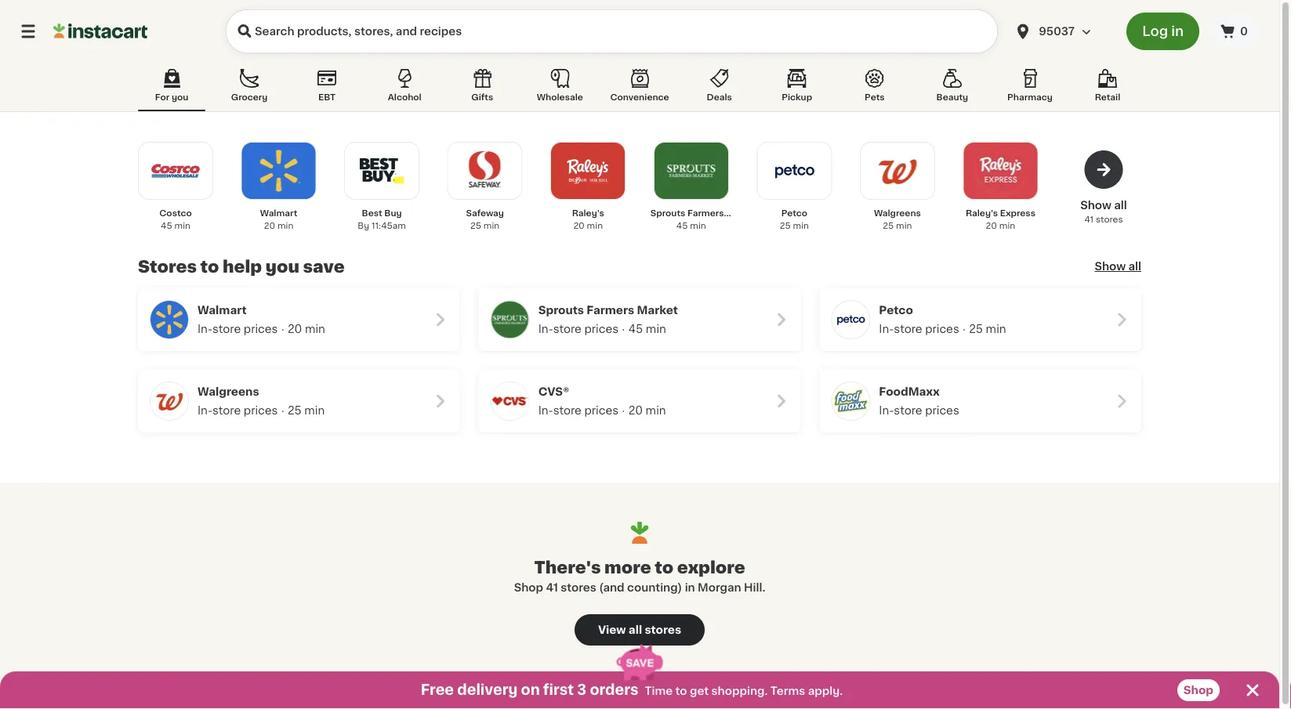 Task type: locate. For each thing, give the bounding box(es) containing it.
1 vertical spatial you
[[266, 258, 299, 275]]

buy
[[384, 209, 402, 218]]

deals button
[[686, 66, 753, 111]]

0 horizontal spatial farmers
[[587, 305, 634, 316]]

stores up show all
[[1096, 215, 1123, 224]]

walmart down "stores to help you save" at the left of the page
[[198, 305, 247, 316]]

to up counting)
[[655, 559, 674, 576]]

in- for walmart
[[198, 324, 212, 335]]

petco inside petco 25 min
[[781, 209, 807, 218]]

foodmaxx
[[879, 386, 940, 397]]

20 min for walmart
[[288, 324, 325, 335]]

in down explore
[[685, 582, 695, 593]]

all inside button
[[629, 625, 642, 636]]

0 vertical spatial walmart
[[260, 209, 297, 218]]

2 horizontal spatial 45
[[676, 221, 688, 230]]

Search field
[[226, 9, 998, 53]]

petco
[[781, 209, 807, 218], [879, 305, 913, 316]]

in-store prices
[[198, 324, 278, 335], [538, 324, 619, 335], [879, 324, 959, 335], [198, 405, 278, 416], [538, 405, 619, 416]]

walgreens
[[874, 209, 921, 218], [198, 386, 259, 397]]

pickup button
[[763, 66, 831, 111]]

raley's express image
[[974, 144, 1027, 198]]

pharmacy
[[1007, 93, 1053, 102]]

20 inside raley's express 20 min
[[986, 221, 997, 230]]

2 vertical spatial stores
[[645, 625, 681, 636]]

in- for cvs®
[[538, 405, 553, 416]]

45 down sprouts farmers market
[[628, 324, 643, 335]]

0 vertical spatial you
[[172, 93, 188, 102]]

market for sprouts farmers market
[[637, 305, 678, 316]]

raley's down raley's image
[[572, 209, 604, 218]]

stores to help you save
[[138, 258, 345, 275]]

to left get
[[675, 686, 687, 697]]

sprouts right sprouts farmers market icon at the top left
[[538, 305, 584, 316]]

1 vertical spatial 20 min
[[628, 405, 666, 416]]

show for show all
[[1095, 261, 1126, 272]]

1 vertical spatial show
[[1095, 261, 1126, 272]]

view all stores link
[[575, 615, 705, 646]]

to left 'help'
[[200, 258, 219, 275]]

farmers
[[688, 209, 724, 218], [587, 305, 634, 316]]

1 vertical spatial walgreens image
[[151, 383, 188, 420]]

0 horizontal spatial petco
[[781, 209, 807, 218]]

prices
[[244, 324, 278, 335], [584, 324, 619, 335], [925, 324, 959, 335], [244, 405, 278, 416], [584, 405, 619, 416], [925, 405, 959, 416]]

1 horizontal spatial petco
[[879, 305, 913, 316]]

time
[[645, 686, 673, 697]]

show all 41 stores
[[1080, 200, 1127, 224]]

1 horizontal spatial to
[[655, 559, 674, 576]]

0 vertical spatial shop
[[514, 582, 543, 593]]

1 vertical spatial 41
[[546, 582, 558, 593]]

in
[[1171, 25, 1184, 38], [685, 582, 695, 593]]

you inside tab panel
[[266, 258, 299, 275]]

show down show all 41 stores
[[1095, 261, 1126, 272]]

1 horizontal spatial walgreens image
[[871, 144, 924, 198]]

41 right express
[[1085, 215, 1094, 224]]

1 horizontal spatial in
[[1171, 25, 1184, 38]]

1 horizontal spatial all
[[1114, 200, 1127, 211]]

min inside "raley's 20 min"
[[587, 221, 603, 230]]

costco
[[159, 209, 192, 218]]

you right 'help'
[[266, 258, 299, 275]]

show inside popup button
[[1095, 261, 1126, 272]]

safeway 25 min
[[466, 209, 504, 230]]

cvs®
[[538, 386, 569, 397]]

1 vertical spatial to
[[655, 559, 674, 576]]

25
[[470, 221, 481, 230], [780, 221, 791, 230], [883, 221, 894, 230], [969, 324, 983, 335], [288, 405, 302, 416]]

farmers inside sprouts farmers market 45 min
[[688, 209, 724, 218]]

1 horizontal spatial walmart
[[260, 209, 297, 218]]

morgan
[[698, 582, 741, 593]]

1 horizontal spatial raley's
[[966, 209, 998, 218]]

0 vertical spatial 20 min
[[288, 324, 325, 335]]

2 raley's from the left
[[966, 209, 998, 218]]

petco for petco 25 min
[[781, 209, 807, 218]]

sprouts inside sprouts farmers market 45 min
[[651, 209, 685, 218]]

1 horizontal spatial stores
[[645, 625, 681, 636]]

farmers down sprouts farmers market image
[[688, 209, 724, 218]]

25 inside walgreens 25 min
[[883, 221, 894, 230]]

petco 25 min
[[780, 209, 809, 230]]

stores up save image
[[645, 625, 681, 636]]

None search field
[[226, 9, 998, 53]]

raley's express 20 min
[[966, 209, 1036, 230]]

shop inside there's more to explore shop 41 stores (and counting) in morgan hill.
[[514, 582, 543, 593]]

1 horizontal spatial market
[[726, 209, 757, 218]]

0 horizontal spatial walgreens
[[198, 386, 259, 397]]

save
[[303, 258, 345, 275]]

95037 button
[[1004, 9, 1117, 53]]

0 horizontal spatial raley's
[[572, 209, 604, 218]]

show inside show all 41 stores
[[1080, 200, 1112, 211]]

walmart for walmart 20 min
[[260, 209, 297, 218]]

1 vertical spatial in
[[685, 582, 695, 593]]

1 vertical spatial market
[[637, 305, 678, 316]]

market for sprouts farmers market 45 min
[[726, 209, 757, 218]]

market up 45 min
[[637, 305, 678, 316]]

45
[[161, 221, 172, 230], [676, 221, 688, 230], [628, 324, 643, 335]]

wholesale
[[537, 93, 583, 102]]

0 vertical spatial 41
[[1085, 215, 1094, 224]]

petco image
[[768, 144, 821, 198]]

petco image
[[832, 301, 870, 339]]

1 vertical spatial sprouts
[[538, 305, 584, 316]]

raley's left express
[[966, 209, 998, 218]]

1 vertical spatial petco
[[879, 305, 913, 316]]

2 horizontal spatial to
[[675, 686, 687, 697]]

0 vertical spatial 25 min
[[969, 324, 1006, 335]]

express
[[1000, 209, 1036, 218]]

0 button
[[1209, 16, 1261, 47]]

raley's 20 min
[[572, 209, 604, 230]]

45 inside costco 45 min
[[161, 221, 172, 230]]

20 inside "raley's 20 min"
[[573, 221, 585, 230]]

25 min for walgreens
[[288, 405, 325, 416]]

retail button
[[1074, 66, 1141, 111]]

stores inside show all 41 stores
[[1096, 215, 1123, 224]]

1 raley's from the left
[[572, 209, 604, 218]]

petco down petco image
[[781, 209, 807, 218]]

0 horizontal spatial 20 min
[[288, 324, 325, 335]]

0 vertical spatial market
[[726, 209, 757, 218]]

walgreens image
[[871, 144, 924, 198], [151, 383, 188, 420]]

1 vertical spatial stores
[[561, 582, 596, 593]]

0 horizontal spatial 25 min
[[288, 405, 325, 416]]

in right the log
[[1171, 25, 1184, 38]]

sprouts farmers market image
[[491, 301, 529, 339]]

1 vertical spatial farmers
[[587, 305, 634, 316]]

min inside petco 25 min
[[793, 221, 809, 230]]

0 horizontal spatial shop
[[514, 582, 543, 593]]

shop left close icon
[[1184, 685, 1214, 696]]

prices for petco
[[925, 324, 959, 335]]

to
[[200, 258, 219, 275], [655, 559, 674, 576], [675, 686, 687, 697]]

1 vertical spatial walmart
[[198, 305, 247, 316]]

for
[[155, 93, 170, 102]]

0 vertical spatial in
[[1171, 25, 1184, 38]]

sprouts for sprouts farmers market 45 min
[[651, 209, 685, 218]]

show up show all
[[1080, 200, 1112, 211]]

for you
[[155, 93, 188, 102]]

1 horizontal spatial you
[[266, 258, 299, 275]]

store for walgreens
[[212, 405, 241, 416]]

1 vertical spatial shop
[[1184, 685, 1214, 696]]

sprouts down sprouts farmers market image
[[651, 209, 685, 218]]

in- for walgreens
[[198, 405, 212, 416]]

pets button
[[841, 66, 908, 111]]

by
[[358, 221, 369, 230]]

25 for petco 25 min
[[780, 221, 791, 230]]

gifts button
[[449, 66, 516, 111]]

1 vertical spatial 25 min
[[288, 405, 325, 416]]

41 inside there's more to explore shop 41 stores (and counting) in morgan hill.
[[546, 582, 558, 593]]

95037 button
[[1014, 9, 1108, 53]]

1 horizontal spatial shop
[[1184, 685, 1214, 696]]

stores to help you save tab panel
[[130, 137, 1149, 433]]

shop down there's
[[514, 582, 543, 593]]

stores inside button
[[645, 625, 681, 636]]

in- for sprouts farmers market
[[538, 324, 553, 335]]

25 min
[[969, 324, 1006, 335], [288, 405, 325, 416]]

costco 45 min
[[159, 209, 192, 230]]

you right for in the left of the page
[[172, 93, 188, 102]]

petco right petco icon
[[879, 305, 913, 316]]

farmers up 45 min
[[587, 305, 634, 316]]

2 horizontal spatial all
[[1129, 261, 1141, 272]]

0 vertical spatial show
[[1080, 200, 1112, 211]]

0 horizontal spatial to
[[200, 258, 219, 275]]

0 horizontal spatial 41
[[546, 582, 558, 593]]

41 down there's
[[546, 582, 558, 593]]

store inside foodmaxx in-store prices
[[894, 405, 922, 416]]

0 vertical spatial to
[[200, 258, 219, 275]]

45 down sprouts farmers market image
[[676, 221, 688, 230]]

min inside costco 45 min
[[174, 221, 190, 230]]

pharmacy button
[[996, 66, 1064, 111]]

all
[[1114, 200, 1127, 211], [1129, 261, 1141, 272], [629, 625, 642, 636]]

0 vertical spatial petco
[[781, 209, 807, 218]]

0 horizontal spatial sprouts
[[538, 305, 584, 316]]

walgreens for walgreens
[[198, 386, 259, 397]]

(and
[[599, 582, 625, 593]]

0 horizontal spatial walgreens image
[[151, 383, 188, 420]]

convenience button
[[604, 66, 675, 111]]

raley's for 20
[[966, 209, 998, 218]]

market left petco 25 min
[[726, 209, 757, 218]]

beauty button
[[919, 66, 986, 111]]

raley's for min
[[572, 209, 604, 218]]

delivery
[[457, 684, 518, 697]]

farmers for sprouts farmers market
[[587, 305, 634, 316]]

0 horizontal spatial you
[[172, 93, 188, 102]]

2 horizontal spatial stores
[[1096, 215, 1123, 224]]

41
[[1085, 215, 1094, 224], [546, 582, 558, 593]]

25 inside petco 25 min
[[780, 221, 791, 230]]

gifts
[[471, 93, 493, 102]]

2 vertical spatial all
[[629, 625, 642, 636]]

25 min for petco
[[969, 324, 1006, 335]]

0 horizontal spatial walmart
[[198, 305, 247, 316]]

prices inside foodmaxx in-store prices
[[925, 405, 959, 416]]

0 vertical spatial sprouts
[[651, 209, 685, 218]]

25 inside safeway 25 min
[[470, 221, 481, 230]]

45 inside sprouts farmers market 45 min
[[676, 221, 688, 230]]

in inside there's more to explore shop 41 stores (and counting) in morgan hill.
[[685, 582, 695, 593]]

best buy image
[[355, 144, 409, 198]]

show
[[1080, 200, 1112, 211], [1095, 261, 1126, 272]]

there's more to explore shop 41 stores (and counting) in morgan hill.
[[514, 559, 765, 593]]

alcohol button
[[371, 66, 438, 111]]

sprouts
[[651, 209, 685, 218], [538, 305, 584, 316]]

sprouts for sprouts farmers market
[[538, 305, 584, 316]]

1 vertical spatial all
[[1129, 261, 1141, 272]]

walmart for walmart
[[198, 305, 247, 316]]

stores down there's
[[561, 582, 596, 593]]

45 down costco
[[161, 221, 172, 230]]

1 horizontal spatial 41
[[1085, 215, 1094, 224]]

market
[[726, 209, 757, 218], [637, 305, 678, 316]]

show all button
[[1095, 259, 1141, 274]]

market inside sprouts farmers market 45 min
[[726, 209, 757, 218]]

2 vertical spatial to
[[675, 686, 687, 697]]

walmart down walmart image
[[260, 209, 297, 218]]

1 horizontal spatial 20 min
[[628, 405, 666, 416]]

view
[[598, 625, 626, 636]]

0 horizontal spatial all
[[629, 625, 642, 636]]

45 min
[[628, 324, 666, 335]]

0 horizontal spatial market
[[637, 305, 678, 316]]

sprouts farmers market
[[538, 305, 678, 316]]

shop inside button
[[1184, 685, 1214, 696]]

0 horizontal spatial 45
[[161, 221, 172, 230]]

1 vertical spatial walgreens
[[198, 386, 259, 397]]

0 vertical spatial all
[[1114, 200, 1127, 211]]

0 horizontal spatial stores
[[561, 582, 596, 593]]

store for walmart
[[212, 324, 241, 335]]

1 horizontal spatial farmers
[[688, 209, 724, 218]]

prices for walmart
[[244, 324, 278, 335]]

0 vertical spatial stores
[[1096, 215, 1123, 224]]

20 inside the walmart 20 min
[[264, 221, 275, 230]]

in-store prices for walmart
[[198, 324, 278, 335]]

0 vertical spatial farmers
[[688, 209, 724, 218]]

20 min
[[288, 324, 325, 335], [628, 405, 666, 416]]

0 horizontal spatial in
[[685, 582, 695, 593]]

to inside free delivery on first 3 orders time to get shopping. terms apply.
[[675, 686, 687, 697]]

min inside walgreens 25 min
[[896, 221, 912, 230]]

raley's inside raley's express 20 min
[[966, 209, 998, 218]]

1 horizontal spatial walgreens
[[874, 209, 921, 218]]

1 horizontal spatial sprouts
[[651, 209, 685, 218]]

all inside show all 41 stores
[[1114, 200, 1127, 211]]

0 vertical spatial walgreens
[[874, 209, 921, 218]]

you
[[172, 93, 188, 102], [266, 258, 299, 275]]

more
[[605, 559, 651, 576]]

1 horizontal spatial 25 min
[[969, 324, 1006, 335]]

20
[[264, 221, 275, 230], [573, 221, 585, 230], [986, 221, 997, 230], [288, 324, 302, 335], [628, 405, 643, 416]]

all inside popup button
[[1129, 261, 1141, 272]]

free delivery on first 3 orders time to get shopping. terms apply.
[[421, 684, 843, 697]]

cvs® image
[[491, 383, 529, 420]]

you inside button
[[172, 93, 188, 102]]

walmart
[[260, 209, 297, 218], [198, 305, 247, 316]]

stores
[[1096, 215, 1123, 224], [561, 582, 596, 593], [645, 625, 681, 636]]



Task type: describe. For each thing, give the bounding box(es) containing it.
instacart image
[[53, 22, 147, 41]]

wholesale button
[[526, 66, 594, 111]]

log in
[[1142, 25, 1184, 38]]

get
[[690, 686, 709, 697]]

min inside safeway 25 min
[[484, 221, 500, 230]]

costco image
[[149, 144, 202, 198]]

to inside tab panel
[[200, 258, 219, 275]]

in- for petco
[[879, 324, 894, 335]]

best buy by 11:45am
[[358, 209, 406, 230]]

view all stores button
[[575, 615, 705, 646]]

1 horizontal spatial 45
[[628, 324, 643, 335]]

min inside the walmart 20 min
[[277, 221, 294, 230]]

hill.
[[744, 582, 765, 593]]

walgreens 25 min
[[874, 209, 921, 230]]

retail
[[1095, 93, 1121, 102]]

log
[[1142, 25, 1168, 38]]

in-store prices for cvs®
[[538, 405, 619, 416]]

prices for sprouts farmers market
[[584, 324, 619, 335]]

0
[[1240, 26, 1248, 37]]

stores inside there's more to explore shop 41 stores (and counting) in morgan hill.
[[561, 582, 596, 593]]

help
[[223, 258, 262, 275]]

shop categories tab list
[[138, 66, 1141, 111]]

to inside there's more to explore shop 41 stores (and counting) in morgan hill.
[[655, 559, 674, 576]]

25 for safeway 25 min
[[470, 221, 481, 230]]

alcohol
[[388, 93, 421, 102]]

safeway image
[[458, 144, 512, 198]]

petco for petco
[[879, 305, 913, 316]]

walmart 20 min
[[260, 209, 297, 230]]

41 inside show all 41 stores
[[1085, 215, 1094, 224]]

25 for walgreens 25 min
[[883, 221, 894, 230]]

min inside raley's express 20 min
[[999, 221, 1015, 230]]

store for cvs®
[[553, 405, 582, 416]]

deals
[[707, 93, 732, 102]]

for you button
[[138, 66, 205, 111]]

shop button
[[1177, 680, 1220, 702]]

farmers for sprouts farmers market 45 min
[[688, 209, 724, 218]]

on
[[521, 684, 540, 697]]

explore
[[677, 559, 745, 576]]

grocery button
[[216, 66, 283, 111]]

view all stores
[[598, 625, 681, 636]]

orders
[[590, 684, 639, 697]]

there's
[[534, 559, 601, 576]]

all for view all stores
[[629, 625, 642, 636]]

20 min for cvs®
[[628, 405, 666, 416]]

free
[[421, 684, 454, 697]]

store for sprouts farmers market
[[553, 324, 582, 335]]

walmart image
[[151, 301, 188, 339]]

in- inside foodmaxx in-store prices
[[879, 405, 894, 416]]

first
[[543, 684, 574, 697]]

all for show all
[[1129, 261, 1141, 272]]

log in button
[[1127, 13, 1200, 50]]

in-store prices for walgreens
[[198, 405, 278, 416]]

raley's image
[[561, 144, 615, 198]]

ebt button
[[293, 66, 361, 111]]

foodmaxx image
[[832, 383, 870, 420]]

save image
[[617, 645, 663, 681]]

grocery
[[231, 93, 268, 102]]

foodmaxx in-store prices
[[879, 386, 959, 416]]

terms
[[770, 686, 805, 697]]

sprouts farmers market image
[[665, 144, 718, 198]]

walgreens for walgreens 25 min
[[874, 209, 921, 218]]

sprouts farmers market 45 min
[[651, 209, 757, 230]]

stores
[[138, 258, 197, 275]]

counting)
[[627, 582, 682, 593]]

11:45am
[[372, 221, 406, 230]]

pets
[[865, 93, 885, 102]]

0 vertical spatial walgreens image
[[871, 144, 924, 198]]

all for show all 41 stores
[[1114, 200, 1127, 211]]

show all
[[1095, 261, 1141, 272]]

walmart image
[[252, 144, 305, 198]]

prices for cvs®
[[584, 405, 619, 416]]

95037
[[1039, 26, 1075, 37]]

shopping.
[[712, 686, 768, 697]]

in-store prices for sprouts farmers market
[[538, 324, 619, 335]]

min inside sprouts farmers market 45 min
[[690, 221, 706, 230]]

store for petco
[[894, 324, 922, 335]]

3
[[577, 684, 587, 697]]

in-store prices for petco
[[879, 324, 959, 335]]

prices for walgreens
[[244, 405, 278, 416]]

apply.
[[808, 686, 843, 697]]

ebt
[[318, 93, 336, 102]]

pickup
[[782, 93, 812, 102]]

best
[[362, 209, 382, 218]]

show for show all 41 stores
[[1080, 200, 1112, 211]]

in inside log in button
[[1171, 25, 1184, 38]]

close image
[[1243, 681, 1262, 700]]

convenience
[[610, 93, 669, 102]]

beauty
[[936, 93, 968, 102]]

safeway
[[466, 209, 504, 218]]



Task type: vqa. For each thing, say whether or not it's contained in the screenshot.


